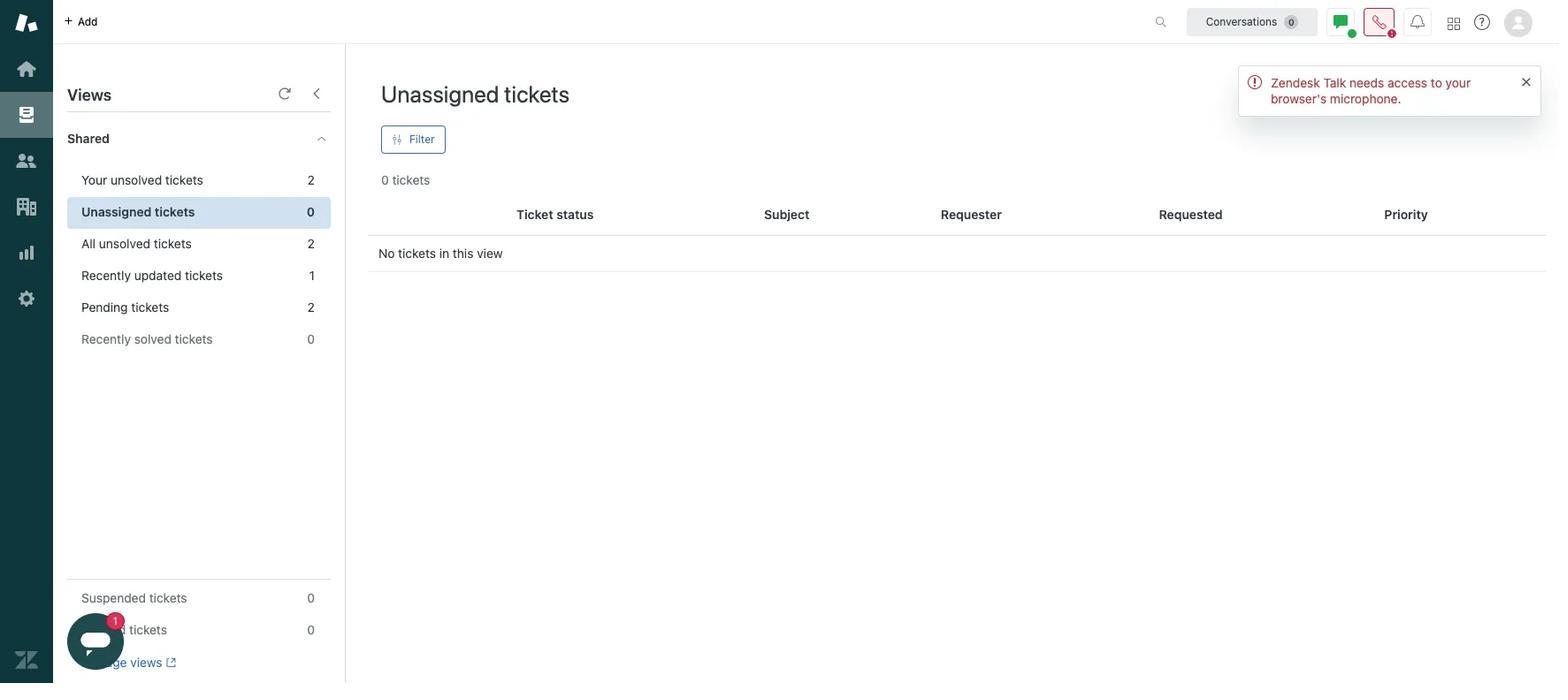 Task type: describe. For each thing, give the bounding box(es) containing it.
0 for unassigned tickets
[[307, 204, 315, 219]]

your unsolved tickets
[[81, 172, 203, 188]]

1 vertical spatial unassigned
[[81, 204, 152, 219]]

recently for recently updated tickets
[[81, 268, 131, 283]]

shared heading
[[53, 112, 345, 165]]

solved
[[134, 332, 172, 347]]

access
[[1388, 75, 1428, 90]]

to
[[1431, 75, 1442, 90]]

updated
[[134, 268, 182, 283]]

views
[[130, 655, 162, 670]]

views image
[[15, 103, 38, 126]]

2 for your unsolved tickets
[[308, 172, 315, 188]]

views
[[67, 86, 112, 104]]

browser's
[[1271, 91, 1327, 106]]

no tickets in this view
[[379, 246, 503, 261]]

requester
[[941, 207, 1002, 222]]

reporting image
[[15, 241, 38, 264]]

zendesk products image
[[1448, 17, 1460, 30]]

deleted tickets
[[81, 623, 167, 638]]

unsolved for all
[[99, 236, 150, 251]]

get help image
[[1474, 14, 1490, 30]]

main element
[[0, 0, 53, 684]]

conversations
[[1206, 15, 1277, 28]]

add
[[78, 15, 98, 28]]

status
[[557, 207, 594, 222]]

×
[[1521, 70, 1532, 90]]

1 horizontal spatial unassigned tickets
[[381, 80, 570, 107]]

subject
[[764, 207, 810, 222]]

filter
[[409, 133, 435, 146]]

filter button
[[381, 126, 445, 154]]

ticket status
[[517, 207, 594, 222]]

1 horizontal spatial unassigned
[[381, 80, 499, 107]]

customers image
[[15, 149, 38, 172]]

pending tickets
[[81, 300, 169, 315]]

deleted
[[81, 623, 126, 638]]

2 for all unsolved tickets
[[308, 236, 315, 251]]

0 for recently solved tickets
[[307, 332, 315, 347]]

pending
[[81, 300, 128, 315]]

all
[[81, 236, 96, 251]]

priority
[[1385, 207, 1428, 222]]

notifications image
[[1411, 15, 1425, 29]]

shared
[[67, 131, 110, 146]]

add button
[[53, 0, 108, 43]]

organizations image
[[15, 195, 38, 218]]

suspended
[[81, 591, 146, 606]]

in
[[439, 246, 449, 261]]



Task type: vqa. For each thing, say whether or not it's contained in the screenshot.
RECENTLY SOLVED TICKETS
yes



Task type: locate. For each thing, give the bounding box(es) containing it.
suspended tickets
[[81, 591, 187, 606]]

shared button
[[53, 112, 298, 165]]

zendesk image
[[15, 649, 38, 672]]

unsolved right the your
[[111, 172, 162, 188]]

unsolved right all
[[99, 236, 150, 251]]

unsolved
[[111, 172, 162, 188], [99, 236, 150, 251]]

recently
[[81, 268, 131, 283], [81, 332, 131, 347]]

button displays agent's chat status as online. image
[[1334, 15, 1348, 29]]

0 horizontal spatial unassigned
[[81, 204, 152, 219]]

needs
[[1350, 75, 1384, 90]]

conversations button
[[1187, 8, 1318, 36]]

admin image
[[15, 287, 38, 310]]

all unsolved tickets
[[81, 236, 192, 251]]

recently solved tickets
[[81, 332, 213, 347]]

2
[[308, 172, 315, 188], [308, 236, 315, 251], [308, 300, 315, 315]]

collapse views pane image
[[310, 87, 324, 101]]

1 vertical spatial unsolved
[[99, 236, 150, 251]]

manage
[[81, 655, 127, 670]]

2 up 1
[[308, 236, 315, 251]]

no
[[379, 246, 395, 261]]

recently up pending
[[81, 268, 131, 283]]

refresh views pane image
[[278, 87, 292, 101]]

unassigned up filter
[[381, 80, 499, 107]]

0 vertical spatial unassigned
[[381, 80, 499, 107]]

recently for recently solved tickets
[[81, 332, 131, 347]]

0 vertical spatial recently
[[81, 268, 131, 283]]

tickets
[[504, 80, 570, 107], [165, 172, 203, 188], [392, 172, 430, 188], [155, 204, 195, 219], [154, 236, 192, 251], [398, 246, 436, 261], [185, 268, 223, 283], [131, 300, 169, 315], [175, 332, 213, 347], [149, 591, 187, 606], [129, 623, 167, 638]]

get started image
[[15, 57, 38, 80]]

recently down pending
[[81, 332, 131, 347]]

unassigned tickets up filter
[[381, 80, 570, 107]]

1 vertical spatial unassigned tickets
[[81, 204, 195, 219]]

unsolved for your
[[111, 172, 162, 188]]

× button
[[1521, 70, 1532, 90]]

1 vertical spatial 2
[[308, 236, 315, 251]]

0 for deleted tickets
[[307, 623, 315, 638]]

1 recently from the top
[[81, 268, 131, 283]]

0 vertical spatial 2
[[308, 172, 315, 188]]

your
[[1446, 75, 1471, 90]]

requested
[[1159, 207, 1223, 222]]

2 vertical spatial 2
[[308, 300, 315, 315]]

manage views link
[[81, 655, 176, 671]]

3 2 from the top
[[308, 300, 315, 315]]

unassigned
[[381, 80, 499, 107], [81, 204, 152, 219]]

your
[[81, 172, 107, 188]]

0
[[381, 172, 389, 188], [307, 204, 315, 219], [307, 332, 315, 347], [307, 591, 315, 606], [307, 623, 315, 638]]

1 2 from the top
[[308, 172, 315, 188]]

0 horizontal spatial unassigned tickets
[[81, 204, 195, 219]]

2 2 from the top
[[308, 236, 315, 251]]

unassigned up 'all unsolved tickets'
[[81, 204, 152, 219]]

0 vertical spatial unsolved
[[111, 172, 162, 188]]

unassigned tickets up 'all unsolved tickets'
[[81, 204, 195, 219]]

1 vertical spatial recently
[[81, 332, 131, 347]]

(opens in a new tab) image
[[162, 658, 176, 669]]

microphone.
[[1330, 91, 1401, 106]]

recently updated tickets
[[81, 268, 223, 283]]

2 for pending tickets
[[308, 300, 315, 315]]

ticket
[[517, 207, 553, 222]]

1
[[309, 268, 315, 283]]

view
[[477, 246, 503, 261]]

unassigned tickets
[[381, 80, 570, 107], [81, 204, 195, 219]]

2 down 1
[[308, 300, 315, 315]]

zendesk talk needs access to your browser's microphone.
[[1271, 75, 1471, 106]]

2 recently from the top
[[81, 332, 131, 347]]

zendesk support image
[[15, 11, 38, 34]]

0 vertical spatial unassigned tickets
[[381, 80, 570, 107]]

zendesk
[[1271, 75, 1320, 90]]

talk
[[1324, 75, 1346, 90]]

manage views
[[81, 655, 162, 670]]

0 tickets
[[381, 172, 430, 188]]

this
[[453, 246, 474, 261]]

0 for suspended tickets
[[307, 591, 315, 606]]

2 down collapse views pane image
[[308, 172, 315, 188]]



